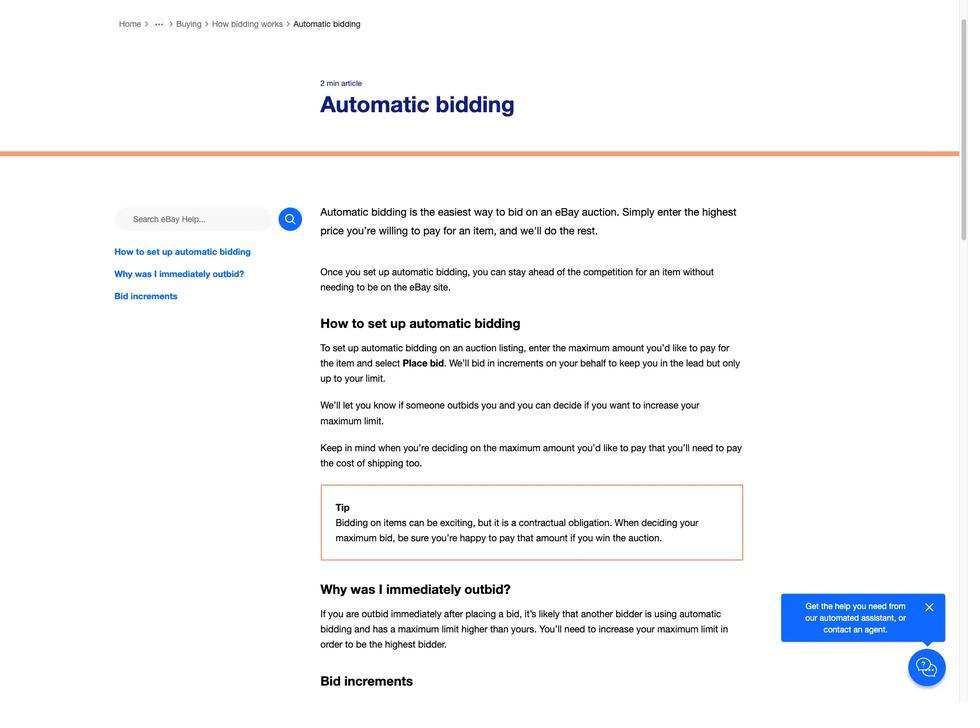 Task type: describe. For each thing, give the bounding box(es) containing it.
maximum down using at bottom right
[[657, 625, 699, 635]]

simply
[[623, 206, 655, 218]]

likely
[[539, 609, 560, 620]]

the left site.
[[394, 282, 407, 293]]

can inside the once you set up automatic bidding, you can stay ahead of the competition for an item without needing to be on the ebay site.
[[491, 267, 506, 277]]

you right once
[[345, 267, 361, 277]]

the inside "tip bidding on items can be exciting, but it is a contractual obligation. when deciding your maximum bid, be sure you're happy to pay that amount if you win the auction."
[[613, 533, 626, 544]]

that inside 'keep in mind when you're deciding on the maximum amount you'd like to pay that you'll need to pay the cost of shipping too.'
[[649, 443, 665, 453]]

know
[[374, 401, 396, 411]]

you're inside 'keep in mind when you're deciding on the maximum amount you'd like to pay that you'll need to pay the cost of shipping too.'
[[403, 443, 429, 453]]

tip
[[336, 502, 350, 513]]

you inside "tip bidding on items can be exciting, but it is a contractual obligation. when deciding your maximum bid, be sure you're happy to pay that amount if you win the auction."
[[578, 533, 593, 544]]

like inside 'keep in mind when you're deciding on the maximum amount you'd like to pay that you'll need to pay the cost of shipping too.'
[[603, 443, 618, 453]]

your inside if you are outbid immediately after placing a bid, it's likely that another bidder is using automatic bidding and has a maximum limit higher than yours. you'll need to increase your maximum limit in order to be the highest bidder.
[[636, 625, 655, 635]]

need inside get the help you need from our automated assistant, or contact an agent.
[[869, 602, 887, 612]]

0 vertical spatial why
[[114, 269, 132, 279]]

to inside "tip bidding on items can be exciting, but it is a contractual obligation. when deciding your maximum bid, be sure you're happy to pay that amount if you win the auction."
[[489, 533, 497, 544]]

2 vertical spatial increments
[[344, 674, 413, 689]]

you'd inside to set up automatic bidding on an auction listing, enter the maximum amount you'd like to pay for the item and select
[[647, 343, 670, 354]]

exciting,
[[440, 518, 475, 528]]

you're inside "automatic bidding is the easiest way to bid on an ebay auction. simply enter the highest price you're willing to pay for an item, and we'll do the rest."
[[347, 225, 376, 237]]

i inside why was i immediately outbid? link
[[154, 269, 157, 279]]

to inside the once you set up automatic bidding, you can stay ahead of the competition for an item without needing to be on the ebay site.
[[357, 282, 365, 293]]

be inside the once you set up automatic bidding, you can stay ahead of the competition for an item without needing to be on the ebay site.
[[367, 282, 378, 293]]

bidder
[[616, 609, 642, 620]]

assistant,
[[861, 614, 896, 623]]

need inside 'keep in mind when you're deciding on the maximum amount you'd like to pay that you'll need to pay the cost of shipping too.'
[[692, 443, 713, 453]]

set up select
[[368, 316, 387, 331]]

pay left the you'll
[[631, 443, 646, 453]]

0 horizontal spatial how to set up automatic bidding
[[114, 247, 251, 257]]

that inside "tip bidding on items can be exciting, but it is a contractual obligation. when deciding your maximum bid, be sure you're happy to pay that amount if you win the auction."
[[517, 533, 533, 544]]

limit higher
[[442, 625, 488, 635]]

1 vertical spatial bid
[[320, 674, 341, 689]]

2
[[320, 79, 325, 88]]

happy
[[460, 533, 486, 544]]

bidding inside 2 min article automatic bidding
[[436, 91, 515, 117]]

your inside "we'll let you know if someone outbids you and you can decide if you want to increase your maximum limit."
[[681, 401, 699, 411]]

the right simply
[[684, 206, 699, 218]]

but
[[478, 518, 492, 528]]

place bid
[[403, 358, 444, 369]]

place
[[403, 358, 427, 369]]

you right "outbids"
[[481, 401, 497, 411]]

maximum inside "tip bidding on items can be exciting, but it is a contractual obligation. when deciding your maximum bid, be sure you're happy to pay that amount if you win the auction."
[[336, 533, 377, 544]]

bidding inside "automatic bidding is the easiest way to bid on an ebay auction. simply enter the highest price you're willing to pay for an item, and we'll do the rest."
[[371, 206, 407, 218]]

do
[[544, 225, 557, 237]]

0 horizontal spatial bid
[[430, 358, 444, 369]]

an left item,
[[459, 225, 471, 237]]

without
[[683, 267, 714, 277]]

be inside if you are outbid immediately after placing a bid, it's likely that another bidder is using automatic bidding and has a maximum limit higher than yours. you'll need to increase your maximum limit in order to be the highest bidder.
[[356, 640, 367, 651]]

outbid
[[362, 609, 388, 620]]

ahead
[[528, 267, 554, 277]]

keep
[[320, 443, 342, 453]]

works
[[261, 19, 283, 29]]

an inside the once you set up automatic bidding, you can stay ahead of the competition for an item without needing to be on the ebay site.
[[650, 267, 660, 277]]

select
[[375, 358, 400, 369]]

outbids
[[447, 401, 479, 411]]

1 vertical spatial i
[[379, 582, 383, 598]]

0 vertical spatial increments
[[131, 291, 177, 302]]

on inside to set up automatic bidding on an auction listing, enter the maximum amount you'd like to pay for the item and select
[[440, 343, 450, 354]]

buying link
[[176, 19, 202, 29]]

needing
[[320, 282, 354, 293]]

pay right the you'll
[[727, 443, 742, 453]]

an inside to set up automatic bidding on an auction listing, enter the maximum amount you'd like to pay for the item and select
[[453, 343, 463, 354]]

enter inside "automatic bidding is the easiest way to bid on an ebay auction. simply enter the highest price you're willing to pay for an item, and we'll do the rest."
[[657, 206, 681, 218]]

contractual
[[519, 518, 566, 528]]

maximum inside "we'll let you know if someone outbids you and you can decide if you want to increase your maximum limit."
[[320, 416, 362, 426]]

for inside the once you set up automatic bidding, you can stay ahead of the competition for an item without needing to be on the ebay site.
[[636, 267, 647, 277]]

up up select
[[390, 316, 406, 331]]

if inside "tip bidding on items can be exciting, but it is a contractual obligation. when deciding your maximum bid, be sure you're happy to pay that amount if you win the auction."
[[570, 533, 575, 544]]

you inside get the help you need from our automated assistant, or contact an agent.
[[853, 602, 866, 612]]

amount inside to set up automatic bidding on an auction listing, enter the maximum amount you'd like to pay for the item and select
[[612, 343, 644, 354]]

0 horizontal spatial a
[[390, 625, 395, 635]]

of inside 'keep in mind when you're deciding on the maximum amount you'd like to pay that you'll need to pay the cost of shipping too.'
[[357, 458, 365, 469]]

way
[[474, 206, 493, 218]]

automatic bidding
[[294, 19, 361, 29]]

another
[[581, 609, 613, 620]]

ebay inside the once you set up automatic bidding, you can stay ahead of the competition for an item without needing to be on the ebay site.
[[410, 282, 431, 293]]

why was i immediately outbid? link
[[114, 268, 302, 281]]

be up sure
[[427, 518, 438, 528]]

from
[[889, 602, 906, 612]]

min
[[327, 79, 339, 88]]

behalf
[[580, 358, 606, 369]]

how for how to set up automatic bidding link
[[114, 247, 133, 257]]

bid inside . we'll bid in increments on your behalf to keep you in the lead but only up to your limit.
[[472, 358, 485, 369]]

an inside get the help you need from our automated assistant, or contact an agent.
[[854, 626, 863, 635]]

we'll inside "we'll let you know if someone outbids you and you can decide if you want to increase your maximum limit."
[[320, 401, 340, 411]]

rest.
[[577, 225, 598, 237]]

once
[[320, 267, 343, 277]]

shipping
[[368, 458, 403, 469]]

bidding inside to set up automatic bidding on an auction listing, enter the maximum amount you'd like to pay for the item and select
[[406, 343, 437, 354]]

limit. inside "we'll let you know if someone outbids you and you can decide if you want to increase your maximum limit."
[[364, 416, 384, 426]]

we'll inside . we'll bid in increments on your behalf to keep you in the lead but only up to your limit.
[[449, 358, 469, 369]]

listing,
[[499, 343, 526, 354]]

highest inside if you are outbid immediately after placing a bid, it's likely that another bidder is using automatic bidding and has a maximum limit higher than yours. you'll need to increase your maximum limit in order to be the highest bidder.
[[385, 640, 416, 651]]

that inside if you are outbid immediately after placing a bid, it's likely that another bidder is using automatic bidding and has a maximum limit higher than yours. you'll need to increase your maximum limit in order to be the highest bidder.
[[562, 609, 578, 620]]

automatic bidding is the easiest way to bid on an ebay auction. simply enter the highest price you're willing to pay for an item, and we'll do the rest.
[[320, 206, 737, 237]]

automatic bidding link
[[294, 19, 361, 29]]

it
[[494, 518, 499, 528]]

item inside the once you set up automatic bidding, you can stay ahead of the competition for an item without needing to be on the ebay site.
[[662, 267, 680, 277]]

get the help you need from our automated assistant, or contact an agent. tooltip
[[800, 601, 911, 636]]

help
[[835, 602, 851, 612]]

to
[[320, 343, 330, 354]]

on inside "tip bidding on items can be exciting, but it is a contractual obligation. when deciding your maximum bid, be sure you're happy to pay that amount if you win the auction."
[[371, 518, 381, 528]]

site.
[[433, 282, 451, 293]]

bid inside "automatic bidding is the easiest way to bid on an ebay auction. simply enter the highest price you're willing to pay for an item, and we'll do the rest."
[[508, 206, 523, 218]]

when
[[378, 443, 401, 453]]

0 vertical spatial why was i immediately outbid?
[[114, 269, 244, 279]]

to inside how to set up automatic bidding link
[[136, 247, 144, 257]]

bid increments link
[[114, 290, 302, 303]]

stay
[[509, 267, 526, 277]]

once you set up automatic bidding, you can stay ahead of the competition for an item without needing to be on the ebay site.
[[320, 267, 714, 293]]

and inside "automatic bidding is the easiest way to bid on an ebay auction. simply enter the highest price you're willing to pay for an item, and we'll do the rest."
[[500, 225, 517, 237]]

you down . we'll bid in increments on your behalf to keep you in the lead but only up to your limit.
[[518, 401, 533, 411]]

want
[[610, 401, 630, 411]]

keep in mind when you're deciding on the maximum amount you'd like to pay that you'll need to pay the cost of shipping too.
[[320, 443, 742, 469]]

1 horizontal spatial how to set up automatic bidding
[[320, 316, 520, 331]]

in down auction
[[487, 358, 495, 369]]

yours.
[[511, 625, 537, 635]]

the up . we'll bid in increments on your behalf to keep you in the lead but only up to your limit.
[[553, 343, 566, 354]]

on inside "automatic bidding is the easiest way to bid on an ebay auction. simply enter the highest price you're willing to pay for an item, and we'll do the rest."
[[526, 206, 538, 218]]

be left sure
[[398, 533, 408, 544]]

amount inside 'keep in mind when you're deciding on the maximum amount you'd like to pay that you'll need to pay the cost of shipping too.'
[[543, 443, 575, 453]]

willing
[[379, 225, 408, 237]]

someone
[[406, 401, 445, 411]]

only
[[723, 358, 740, 369]]

bid inside bid increments link
[[114, 291, 128, 302]]

and inside "we'll let you know if someone outbids you and you can decide if you want to increase your maximum limit."
[[499, 401, 515, 411]]

article
[[341, 79, 362, 88]]

auction. inside "tip bidding on items can be exciting, but it is a contractual obligation. when deciding your maximum bid, be sure you're happy to pay that amount if you win the auction."
[[629, 533, 662, 544]]

for inside "automatic bidding is the easiest way to bid on an ebay auction. simply enter the highest price you're willing to pay for an item, and we'll do the rest."
[[443, 225, 456, 237]]

to inside "we'll let you know if someone outbids you and you can decide if you want to increase your maximum limit."
[[633, 401, 641, 411]]

maximum up bidder.
[[398, 625, 439, 635]]

deciding inside "tip bidding on items can be exciting, but it is a contractual obligation. when deciding your maximum bid, be sure you're happy to pay that amount if you win the auction."
[[642, 518, 677, 528]]

item inside to set up automatic bidding on an auction listing, enter the maximum amount you'd like to pay for the item and select
[[336, 358, 354, 369]]

on inside the once you set up automatic bidding, you can stay ahead of the competition for an item without needing to be on the ebay site.
[[381, 282, 391, 293]]

you'll
[[539, 625, 562, 635]]

items
[[384, 518, 406, 528]]

ebay inside "automatic bidding is the easiest way to bid on an ebay auction. simply enter the highest price you're willing to pay for an item, and we'll do the rest."
[[555, 206, 579, 218]]

than
[[490, 625, 509, 635]]

you inside if you are outbid immediately after placing a bid, it's likely that another bidder is using automatic bidding and has a maximum limit higher than yours. you'll need to increase your maximum limit in order to be the highest bidder.
[[328, 609, 344, 620]]

set down search ebay help... text box
[[147, 247, 160, 257]]

automatic for automatic bidding
[[294, 19, 331, 29]]

1 vertical spatial immediately
[[386, 582, 461, 598]]

automatic inside to set up automatic bidding on an auction listing, enter the maximum amount you'd like to pay for the item and select
[[361, 343, 403, 354]]

agent.
[[865, 626, 888, 635]]

it's
[[525, 609, 536, 620]]

the inside if you are outbid immediately after placing a bid, it's likely that another bidder is using automatic bidding and has a maximum limit higher than yours. you'll need to increase your maximum limit in order to be the highest bidder.
[[369, 640, 382, 651]]

up inside to set up automatic bidding on an auction listing, enter the maximum amount you'd like to pay for the item and select
[[348, 343, 359, 354]]

increase inside if you are outbid immediately after placing a bid, it's likely that another bidder is using automatic bidding and has a maximum limit higher than yours. you'll need to increase your maximum limit in order to be the highest bidder.
[[599, 625, 634, 635]]

on inside 'keep in mind when you're deciding on the maximum amount you'd like to pay that you'll need to pay the cost of shipping too.'
[[470, 443, 481, 453]]

can inside "we'll let you know if someone outbids you and you can decide if you want to increase your maximum limit."
[[536, 401, 551, 411]]

mind
[[355, 443, 376, 453]]

Search eBay Help... text field
[[114, 208, 271, 231]]

0 horizontal spatial if
[[399, 401, 404, 411]]

you right the bidding,
[[473, 267, 488, 277]]

0 horizontal spatial outbid?
[[213, 269, 244, 279]]

bidding and
[[320, 625, 370, 635]]



Task type: vqa. For each thing, say whether or not it's contained in the screenshot.
'banner' on the top of page containing mermaid skin gel uv
no



Task type: locate. For each thing, give the bounding box(es) containing it.
to
[[496, 206, 505, 218], [411, 225, 420, 237], [136, 247, 144, 257], [357, 282, 365, 293], [352, 316, 364, 331], [689, 343, 698, 354], [609, 358, 617, 369], [334, 374, 342, 384], [633, 401, 641, 411], [620, 443, 628, 453], [716, 443, 724, 453], [489, 533, 497, 544], [588, 625, 596, 635], [345, 640, 353, 651]]

an up do
[[541, 206, 552, 218]]

on left behalf
[[546, 358, 557, 369]]

1 vertical spatial item
[[336, 358, 354, 369]]

2 horizontal spatial is
[[645, 609, 652, 620]]

1 horizontal spatial of
[[557, 267, 565, 277]]

amount down decide
[[543, 443, 575, 453]]

2 horizontal spatial bid
[[508, 206, 523, 218]]

win
[[596, 533, 610, 544]]

you right keep
[[643, 358, 658, 369]]

pay inside "tip bidding on items can be exciting, but it is a contractual obligation. when deciding your maximum bid, be sure you're happy to pay that amount if you win the auction."
[[499, 533, 515, 544]]

on left items
[[371, 518, 381, 528]]

lead but
[[686, 358, 720, 369]]

increments down why was i immediately outbid? link
[[131, 291, 177, 302]]

highest
[[702, 206, 737, 218], [385, 640, 416, 651]]

0 vertical spatial immediately
[[159, 269, 210, 279]]

0 vertical spatial like
[[673, 343, 687, 354]]

bidding
[[336, 518, 368, 528]]

1 vertical spatial you're
[[403, 443, 429, 453]]

0 horizontal spatial you're
[[347, 225, 376, 237]]

1 horizontal spatial deciding
[[642, 518, 677, 528]]

up inside . we'll bid in increments on your behalf to keep you in the lead but only up to your limit.
[[320, 374, 331, 384]]

bid down auction
[[472, 358, 485, 369]]

in
[[487, 358, 495, 369], [660, 358, 668, 369], [345, 443, 352, 453], [721, 625, 728, 635]]

you'll
[[668, 443, 690, 453]]

maximum up behalf
[[569, 343, 610, 354]]

automatic inside 2 min article automatic bidding
[[320, 91, 430, 117]]

maximum inside to set up automatic bidding on an auction listing, enter the maximum amount you'd like to pay for the item and select
[[569, 343, 610, 354]]

1 horizontal spatial auction.
[[629, 533, 662, 544]]

are
[[346, 609, 359, 620]]

ebay left site.
[[410, 282, 431, 293]]

1 vertical spatial how
[[114, 247, 133, 257]]

for up only
[[718, 343, 729, 354]]

1 vertical spatial limit.
[[364, 416, 384, 426]]

0 vertical spatial is
[[410, 206, 417, 218]]

1 vertical spatial automatic
[[320, 91, 430, 117]]

1 horizontal spatial bid increments
[[320, 674, 413, 689]]

need inside if you are outbid immediately after placing a bid, it's likely that another bidder is using automatic bidding and has a maximum limit higher than yours. you'll need to increase your maximum limit in order to be the highest bidder.
[[564, 625, 585, 635]]

like
[[673, 343, 687, 354], [603, 443, 618, 453]]

1 vertical spatial can
[[536, 401, 551, 411]]

for right "competition"
[[636, 267, 647, 277]]

automatic up select
[[361, 343, 403, 354]]

2 horizontal spatial for
[[718, 343, 729, 354]]

set
[[147, 247, 160, 257], [363, 267, 376, 277], [368, 316, 387, 331], [333, 343, 345, 354]]

in up cost
[[345, 443, 352, 453]]

why was i immediately outbid?
[[114, 269, 244, 279], [320, 582, 511, 598]]

we'll
[[520, 225, 542, 237]]

.
[[444, 358, 447, 369]]

0 horizontal spatial deciding
[[432, 443, 468, 453]]

automatic inside if you are outbid immediately after placing a bid, it's likely that another bidder is using automatic bidding and has a maximum limit higher than yours. you'll need to increase your maximum limit in order to be the highest bidder.
[[680, 609, 721, 620]]

0 vertical spatial that
[[649, 443, 665, 453]]

auction. inside "automatic bidding is the easiest way to bid on an ebay auction. simply enter the highest price you're willing to pay for an item, and we'll do the rest."
[[582, 206, 620, 218]]

2 horizontal spatial how
[[320, 316, 348, 331]]

you'd
[[647, 343, 670, 354], [577, 443, 601, 453]]

1 horizontal spatial was
[[351, 582, 375, 598]]

0 horizontal spatial need
[[564, 625, 585, 635]]

1 vertical spatial outbid?
[[464, 582, 511, 598]]

the right win
[[613, 533, 626, 544]]

was
[[135, 269, 152, 279], [351, 582, 375, 598]]

or
[[899, 614, 906, 623]]

sure
[[411, 533, 429, 544]]

automatic up why was i immediately outbid? link
[[175, 247, 217, 257]]

1 vertical spatial that
[[517, 533, 533, 544]]

an left agent.
[[854, 626, 863, 635]]

can
[[491, 267, 506, 277], [536, 401, 551, 411], [409, 518, 424, 528]]

after
[[444, 609, 463, 620]]

i down how to set up automatic bidding link
[[154, 269, 157, 279]]

1 horizontal spatial for
[[636, 267, 647, 277]]

1 vertical spatial highest
[[385, 640, 416, 651]]

bid, inside if you are outbid immediately after placing a bid, it's likely that another bidder is using automatic bidding and has a maximum limit higher than yours. you'll need to increase your maximum limit in order to be the highest bidder.
[[506, 609, 522, 620]]

1 vertical spatial and
[[357, 358, 373, 369]]

you left want
[[592, 401, 607, 411]]

set inside the once you set up automatic bidding, you can stay ahead of the competition for an item without needing to be on the ebay site.
[[363, 267, 376, 277]]

in right keep
[[660, 358, 668, 369]]

1 horizontal spatial like
[[673, 343, 687, 354]]

2 vertical spatial can
[[409, 518, 424, 528]]

if you are outbid immediately after placing a bid, it's likely that another bidder is using automatic bidding and has a maximum limit higher than yours. you'll need to increase your maximum limit in order to be the highest bidder.
[[320, 609, 728, 651]]

enter inside to set up automatic bidding on an auction listing, enter the maximum amount you'd like to pay for the item and select
[[529, 343, 550, 354]]

is right it
[[502, 518, 509, 528]]

the inside . we'll bid in increments on your behalf to keep you in the lead but only up to your limit.
[[670, 358, 684, 369]]

outbid? down how to set up automatic bidding link
[[213, 269, 244, 279]]

0 vertical spatial bid increments
[[114, 291, 177, 302]]

0 horizontal spatial ebay
[[410, 282, 431, 293]]

you're inside "tip bidding on items can be exciting, but it is a contractual obligation. when deciding your maximum bid, be sure you're happy to pay that amount if you win the auction."
[[431, 533, 457, 544]]

enter
[[657, 206, 681, 218], [529, 343, 550, 354]]

maximum down bidding
[[336, 533, 377, 544]]

using
[[654, 609, 677, 620]]

1 horizontal spatial bid
[[472, 358, 485, 369]]

0 vertical spatial bid,
[[379, 533, 395, 544]]

0 horizontal spatial why was i immediately outbid?
[[114, 269, 244, 279]]

price
[[320, 225, 344, 237]]

how for how bidding works link
[[212, 19, 229, 29]]

for
[[443, 225, 456, 237], [636, 267, 647, 277], [718, 343, 729, 354]]

2 horizontal spatial can
[[536, 401, 551, 411]]

automated
[[820, 614, 859, 623]]

on up we'll
[[526, 206, 538, 218]]

1 vertical spatial amount
[[543, 443, 575, 453]]

item,
[[473, 225, 497, 237]]

0 horizontal spatial item
[[336, 358, 354, 369]]

was inside why was i immediately outbid? link
[[135, 269, 152, 279]]

up down the to on the left of the page
[[320, 374, 331, 384]]

2 vertical spatial a
[[390, 625, 395, 635]]

competition
[[583, 267, 633, 277]]

an
[[541, 206, 552, 218], [459, 225, 471, 237], [650, 267, 660, 277], [453, 343, 463, 354], [854, 626, 863, 635]]

how to set up automatic bidding
[[114, 247, 251, 257], [320, 316, 520, 331]]

0 vertical spatial limit.
[[366, 374, 386, 384]]

be
[[367, 282, 378, 293], [427, 518, 438, 528], [398, 533, 408, 544], [356, 640, 367, 651]]

is
[[410, 206, 417, 218], [502, 518, 509, 528], [645, 609, 652, 620]]

0 vertical spatial bid
[[114, 291, 128, 302]]

like up lead but
[[673, 343, 687, 354]]

0 vertical spatial increase
[[643, 401, 678, 411]]

1 horizontal spatial bid,
[[506, 609, 522, 620]]

immediately
[[159, 269, 210, 279], [386, 582, 461, 598], [391, 609, 442, 620]]

you down obligation.
[[578, 533, 593, 544]]

ebay up do
[[555, 206, 579, 218]]

buying
[[176, 19, 202, 29]]

enter right simply
[[657, 206, 681, 218]]

automatic inside "automatic bidding is the easiest way to bid on an ebay auction. simply enter the highest price you're willing to pay for an item, and we'll do the rest."
[[320, 206, 368, 218]]

0 vertical spatial and
[[500, 225, 517, 237]]

1 horizontal spatial increments
[[344, 674, 413, 689]]

if right decide
[[584, 401, 589, 411]]

up right the to on the left of the page
[[348, 343, 359, 354]]

the
[[420, 206, 435, 218], [684, 206, 699, 218], [560, 225, 575, 237], [568, 267, 581, 277], [394, 282, 407, 293], [553, 343, 566, 354], [320, 358, 334, 369], [670, 358, 684, 369], [484, 443, 497, 453], [320, 458, 334, 469], [613, 533, 626, 544], [821, 602, 833, 612], [369, 640, 382, 651]]

we'll left let
[[320, 401, 340, 411]]

easiest
[[438, 206, 471, 218]]

pay inside to set up automatic bidding on an auction listing, enter the maximum amount you'd like to pay for the item and select
[[700, 343, 716, 354]]

how
[[212, 19, 229, 29], [114, 247, 133, 257], [320, 316, 348, 331]]

you're
[[347, 225, 376, 237], [403, 443, 429, 453], [431, 533, 457, 544]]

item left without
[[662, 267, 680, 277]]

increase right want
[[643, 401, 678, 411]]

outbid? up placing
[[464, 582, 511, 598]]

you right let
[[356, 401, 371, 411]]

1 horizontal spatial highest
[[702, 206, 737, 218]]

2 horizontal spatial increments
[[497, 358, 544, 369]]

to set up automatic bidding on an auction listing, enter the maximum amount you'd like to pay for the item and select
[[320, 343, 729, 369]]

2 horizontal spatial a
[[511, 518, 516, 528]]

need up 'assistant,'
[[869, 602, 887, 612]]

how to set up automatic bidding link
[[114, 245, 302, 258]]

0 horizontal spatial like
[[603, 443, 618, 453]]

0 horizontal spatial how
[[114, 247, 133, 257]]

0 horizontal spatial bid increments
[[114, 291, 177, 302]]

you right the if at the bottom
[[328, 609, 344, 620]]

0 horizontal spatial bid
[[114, 291, 128, 302]]

increments inside . we'll bid in increments on your behalf to keep you in the lead but only up to your limit.
[[497, 358, 544, 369]]

1 horizontal spatial outbid?
[[464, 582, 511, 598]]

if
[[320, 609, 326, 620]]

0 horizontal spatial was
[[135, 269, 152, 279]]

automatic up limit
[[680, 609, 721, 620]]

increments down listing, at the right of page
[[497, 358, 544, 369]]

you'd inside 'keep in mind when you're deciding on the maximum amount you'd like to pay that you'll need to pay the cost of shipping too.'
[[577, 443, 601, 453]]

0 horizontal spatial increase
[[599, 625, 634, 635]]

set right the to on the left of the page
[[333, 343, 345, 354]]

outbid?
[[213, 269, 244, 279], [464, 582, 511, 598]]

1 horizontal spatial we'll
[[449, 358, 469, 369]]

on up .
[[440, 343, 450, 354]]

in inside 'keep in mind when you're deciding on the maximum amount you'd like to pay that you'll need to pay the cost of shipping too.'
[[345, 443, 352, 453]]

home
[[119, 19, 141, 29]]

has
[[373, 625, 388, 635]]

1 horizontal spatial if
[[570, 533, 575, 544]]

pay
[[423, 225, 440, 237], [700, 343, 716, 354], [631, 443, 646, 453], [727, 443, 742, 453], [499, 533, 515, 544]]

for inside to set up automatic bidding on an auction listing, enter the maximum amount you'd like to pay for the item and select
[[718, 343, 729, 354]]

automatic up site.
[[392, 267, 434, 277]]

you're right price
[[347, 225, 376, 237]]

2 vertical spatial need
[[564, 625, 585, 635]]

2 horizontal spatial if
[[584, 401, 589, 411]]

you're up too.
[[403, 443, 429, 453]]

2 vertical spatial how
[[320, 316, 348, 331]]

. we'll bid in increments on your behalf to keep you in the lead but only up to your limit.
[[320, 358, 740, 384]]

if down obligation.
[[570, 533, 575, 544]]

maximum down "we'll let you know if someone outbids you and you can decide if you want to increase your maximum limit."
[[499, 443, 540, 453]]

0 horizontal spatial bid,
[[379, 533, 395, 544]]

obligation.
[[568, 518, 612, 528]]

1 vertical spatial is
[[502, 518, 509, 528]]

that right likely
[[562, 609, 578, 620]]

2 horizontal spatial need
[[869, 602, 887, 612]]

the down "we'll let you know if someone outbids you and you can decide if you want to increase your maximum limit."
[[484, 443, 497, 453]]

limit
[[701, 625, 718, 635]]

amount up keep
[[612, 343, 644, 354]]

let
[[343, 401, 353, 411]]

when
[[615, 518, 639, 528]]

increments down the has
[[344, 674, 413, 689]]

the down the to on the left of the page
[[320, 358, 334, 369]]

amount
[[612, 343, 644, 354], [543, 443, 575, 453], [536, 533, 568, 544]]

is inside "tip bidding on items can be exciting, but it is a contractual obligation. when deciding your maximum bid, be sure you're happy to pay that amount if you win the auction."
[[502, 518, 509, 528]]

is left using at bottom right
[[645, 609, 652, 620]]

can left decide
[[536, 401, 551, 411]]

item up let
[[336, 358, 354, 369]]

1 horizontal spatial you're
[[403, 443, 429, 453]]

on inside . we'll bid in increments on your behalf to keep you in the lead but only up to your limit.
[[546, 358, 557, 369]]

limit. inside . we'll bid in increments on your behalf to keep you in the lead but only up to your limit.
[[366, 374, 386, 384]]

the right do
[[560, 225, 575, 237]]

too.
[[406, 458, 422, 469]]

1 horizontal spatial bid
[[320, 674, 341, 689]]

1 horizontal spatial that
[[562, 609, 578, 620]]

order
[[320, 640, 342, 651]]

auction.
[[582, 206, 620, 218], [629, 533, 662, 544]]

and inside to set up automatic bidding on an auction listing, enter the maximum amount you'd like to pay for the item and select
[[357, 358, 373, 369]]

like down want
[[603, 443, 618, 453]]

2 horizontal spatial that
[[649, 443, 665, 453]]

2 vertical spatial automatic
[[320, 206, 368, 218]]

we'll right .
[[449, 358, 469, 369]]

get
[[806, 602, 819, 612]]

and left select
[[357, 358, 373, 369]]

of right ahead at the right
[[557, 267, 565, 277]]

how to set up automatic bidding up place bid
[[320, 316, 520, 331]]

in right limit
[[721, 625, 728, 635]]

our
[[805, 614, 817, 623]]

2 vertical spatial that
[[562, 609, 578, 620]]

can inside "tip bidding on items can be exciting, but it is a contractual obligation. when deciding your maximum bid, be sure you're happy to pay that amount if you win the auction."
[[409, 518, 424, 528]]

up inside how to set up automatic bidding link
[[162, 247, 173, 257]]

1 horizontal spatial why was i immediately outbid?
[[320, 582, 511, 598]]

be down 'bidding and'
[[356, 640, 367, 651]]

0 vertical spatial for
[[443, 225, 456, 237]]

automatic inside the once you set up automatic bidding, you can stay ahead of the competition for an item without needing to be on the ebay site.
[[392, 267, 434, 277]]

your
[[559, 358, 578, 369], [345, 374, 363, 384], [681, 401, 699, 411], [680, 518, 698, 528], [636, 625, 655, 635]]

immediately inside if you are outbid immediately after placing a bid, it's likely that another bidder is using automatic bidding and has a maximum limit higher than yours. you'll need to increase your maximum limit in order to be the highest bidder.
[[391, 609, 442, 620]]

1 horizontal spatial why
[[320, 582, 347, 598]]

bid,
[[379, 533, 395, 544], [506, 609, 522, 620]]

you inside . we'll bid in increments on your behalf to keep you in the lead but only up to your limit.
[[643, 358, 658, 369]]

0 horizontal spatial highest
[[385, 640, 416, 651]]

how to set up automatic bidding down search ebay help... text box
[[114, 247, 251, 257]]

increase down bidder
[[599, 625, 634, 635]]

limit. down select
[[366, 374, 386, 384]]

1 vertical spatial why
[[320, 582, 347, 598]]

pay down easiest
[[423, 225, 440, 237]]

we'll let you know if someone outbids you and you can decide if you want to increase your maximum limit.
[[320, 401, 699, 426]]

1 vertical spatial deciding
[[642, 518, 677, 528]]

a inside "tip bidding on items can be exciting, but it is a contractual obligation. when deciding your maximum bid, be sure you're happy to pay that amount if you win the auction."
[[511, 518, 516, 528]]

0 horizontal spatial can
[[409, 518, 424, 528]]

1 vertical spatial a
[[499, 609, 504, 620]]

how bidding works
[[212, 19, 283, 29]]

need right you'll
[[564, 625, 585, 635]]

automatic for automatic bidding is the easiest way to bid on an ebay auction. simply enter the highest price you're willing to pay for an item, and we'll do the rest.
[[320, 206, 368, 218]]

0 horizontal spatial enter
[[529, 343, 550, 354]]

is inside "automatic bidding is the easiest way to bid on an ebay auction. simply enter the highest price you're willing to pay for an item, and we'll do the rest."
[[410, 206, 417, 218]]

limit. down know
[[364, 416, 384, 426]]

decide
[[553, 401, 582, 411]]

2 horizontal spatial you're
[[431, 533, 457, 544]]

of inside the once you set up automatic bidding, you can stay ahead of the competition for an item without needing to be on the ebay site.
[[557, 267, 565, 277]]

if right know
[[399, 401, 404, 411]]

the left easiest
[[420, 206, 435, 218]]

contact
[[824, 626, 851, 635]]

bidding,
[[436, 267, 470, 277]]

i up the 'outbid'
[[379, 582, 383, 598]]

0 vertical spatial how to set up automatic bidding
[[114, 247, 251, 257]]

a
[[511, 518, 516, 528], [499, 609, 504, 620], [390, 625, 395, 635]]

automatic up price
[[320, 206, 368, 218]]

like inside to set up automatic bidding on an auction listing, enter the maximum amount you'd like to pay for the item and select
[[673, 343, 687, 354]]

2 vertical spatial immediately
[[391, 609, 442, 620]]

1 vertical spatial you'd
[[577, 443, 601, 453]]

maximum inside 'keep in mind when you're deciding on the maximum amount you'd like to pay that you'll need to pay the cost of shipping too.'
[[499, 443, 540, 453]]

highest inside "automatic bidding is the easiest way to bid on an ebay auction. simply enter the highest price you're willing to pay for an item, and we'll do the rest."
[[702, 206, 737, 218]]

to inside to set up automatic bidding on an auction listing, enter the maximum amount you'd like to pay for the item and select
[[689, 343, 698, 354]]

deciding
[[432, 443, 468, 453], [642, 518, 677, 528]]

1 vertical spatial ebay
[[410, 282, 431, 293]]

the right ahead at the right
[[568, 267, 581, 277]]

1 vertical spatial bid increments
[[320, 674, 413, 689]]

1 vertical spatial increments
[[497, 358, 544, 369]]

placing
[[466, 609, 496, 620]]

up down "willing"
[[379, 267, 389, 277]]

up down search ebay help... text box
[[162, 247, 173, 257]]

the down 'keep'
[[320, 458, 334, 469]]

the inside get the help you need from our automated assistant, or contact an agent.
[[821, 602, 833, 612]]

automatic down site.
[[409, 316, 471, 331]]

amount inside "tip bidding on items can be exciting, but it is a contractual obligation. when deciding your maximum bid, be sure you're happy to pay that amount if you win the auction."
[[536, 533, 568, 544]]

your inside "tip bidding on items can be exciting, but it is a contractual obligation. when deciding your maximum bid, be sure you're happy to pay that amount if you win the auction."
[[680, 518, 698, 528]]

pay inside "automatic bidding is the easiest way to bid on an ebay auction. simply enter the highest price you're willing to pay for an item, and we'll do the rest."
[[423, 225, 440, 237]]

maximum down let
[[320, 416, 362, 426]]

bid increments
[[114, 291, 177, 302], [320, 674, 413, 689]]

0 vertical spatial of
[[557, 267, 565, 277]]

1 vertical spatial was
[[351, 582, 375, 598]]

1 horizontal spatial a
[[499, 609, 504, 620]]

home link
[[119, 19, 141, 29]]

0 vertical spatial how
[[212, 19, 229, 29]]

why
[[114, 269, 132, 279], [320, 582, 347, 598]]

deciding right when at right bottom
[[642, 518, 677, 528]]

bidding
[[231, 19, 259, 29], [333, 19, 361, 29], [436, 91, 515, 117], [371, 206, 407, 218], [220, 247, 251, 257], [475, 316, 520, 331], [406, 343, 437, 354]]

0 vertical spatial enter
[[657, 206, 681, 218]]

be right needing
[[367, 282, 378, 293]]

1 horizontal spatial ebay
[[555, 206, 579, 218]]

can left the "stay"
[[491, 267, 506, 277]]

automatic bidding main content
[[0, 12, 959, 703]]

bid right place on the bottom
[[430, 358, 444, 369]]

auction
[[466, 343, 497, 354]]

why was i immediately outbid? up 'after' at the bottom left of the page
[[320, 582, 511, 598]]

1 vertical spatial increase
[[599, 625, 634, 635]]

immediately up bidder.
[[391, 609, 442, 620]]

set inside to set up automatic bidding on an auction listing, enter the maximum amount you'd like to pay for the item and select
[[333, 343, 345, 354]]

need
[[692, 443, 713, 453], [869, 602, 887, 612], [564, 625, 585, 635]]

0 horizontal spatial auction.
[[582, 206, 620, 218]]

how bidding works link
[[212, 19, 283, 29]]

a right the has
[[390, 625, 395, 635]]

bid, inside "tip bidding on items can be exciting, but it is a contractual obligation. when deciding your maximum bid, be sure you're happy to pay that amount if you win the auction."
[[379, 533, 395, 544]]

of
[[557, 267, 565, 277], [357, 458, 365, 469]]

bidder.
[[418, 640, 447, 651]]

0 horizontal spatial is
[[410, 206, 417, 218]]

up inside the once you set up automatic bidding, you can stay ahead of the competition for an item without needing to be on the ebay site.
[[379, 267, 389, 277]]

increase
[[643, 401, 678, 411], [599, 625, 634, 635]]

0 horizontal spatial of
[[357, 458, 365, 469]]

is inside if you are outbid immediately after placing a bid, it's likely that another bidder is using automatic bidding and has a maximum limit higher than yours. you'll need to increase your maximum limit in order to be the highest bidder.
[[645, 609, 652, 620]]

cost
[[336, 458, 354, 469]]

increase inside "we'll let you know if someone outbids you and you can decide if you want to increase your maximum limit."
[[643, 401, 678, 411]]

deciding down "outbids"
[[432, 443, 468, 453]]

deciding inside 'keep in mind when you're deciding on the maximum amount you'd like to pay that you'll need to pay the cost of shipping too.'
[[432, 443, 468, 453]]

the left lead but
[[670, 358, 684, 369]]

that down contractual
[[517, 533, 533, 544]]

increments
[[131, 291, 177, 302], [497, 358, 544, 369], [344, 674, 413, 689]]



